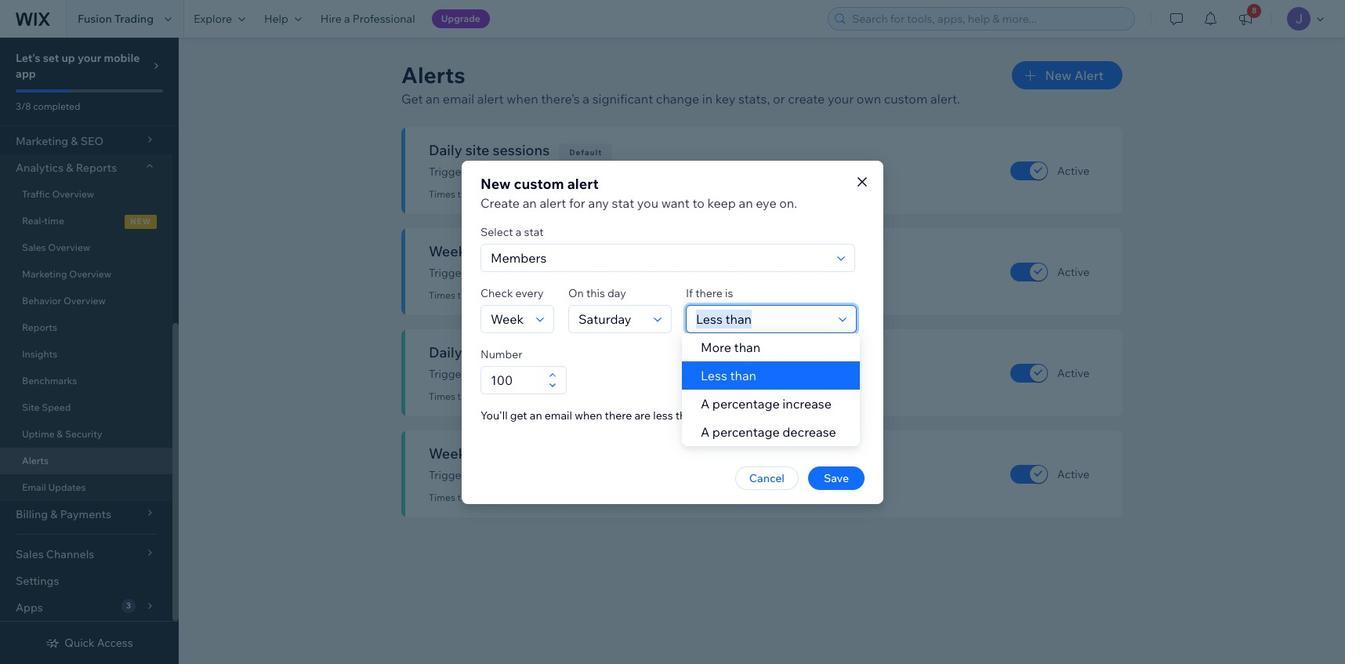 Task type: vqa. For each thing, say whether or not it's contained in the screenshot.
the rightmost "A"
no



Task type: describe. For each thing, give the bounding box(es) containing it.
trigger: significant change in weekly site sessions.
[[429, 266, 684, 280]]

upgrade button
[[432, 9, 490, 28]]

analytics
[[16, 161, 64, 175]]

0 vertical spatial sales.
[[631, 367, 659, 381]]

a percentage decrease
[[701, 424, 837, 440]]

4 times triggered: never triggered from the top
[[429, 492, 571, 503]]

own
[[857, 91, 881, 107]]

default for weekly site sessions
[[585, 249, 618, 259]]

reports inside dropdown button
[[76, 161, 117, 175]]

up
[[62, 51, 75, 65]]

change inside alerts get an email alert when there's a significant change in key stats, or create your own custom alert.
[[656, 91, 700, 107]]

key
[[716, 91, 736, 107]]

trading
[[114, 12, 154, 26]]

weekly inside weekly total sales trigger: significant change in weekly total sales.
[[579, 468, 614, 482]]

alert
[[1075, 67, 1104, 83]]

a left week.
[[786, 408, 792, 422]]

insights link
[[0, 341, 173, 368]]

insights
[[22, 348, 57, 360]]

default for daily site sessions
[[569, 147, 602, 158]]

site
[[22, 401, 40, 413]]

settings link
[[0, 568, 173, 594]]

percentage for decrease
[[713, 424, 780, 440]]

overview for marketing overview
[[69, 268, 111, 280]]

traffic
[[22, 188, 50, 200]]

to
[[693, 195, 705, 211]]

is
[[725, 286, 733, 300]]

number
[[481, 347, 523, 361]]

alert inside alerts get an email alert when there's a significant change in key stats, or create your own custom alert.
[[477, 91, 504, 107]]

daily site sessions
[[429, 141, 550, 159]]

Select a stat field
[[486, 244, 833, 271]]

save
[[824, 471, 849, 485]]

speed
[[42, 401, 71, 413]]

total up you'll get an email when there are less than 100 members in a week. on the bottom of the page
[[605, 367, 628, 381]]

marketing
[[22, 268, 67, 280]]

& for analytics
[[66, 161, 73, 175]]

significant for weekly site sessions
[[471, 266, 524, 280]]

weekly for weekly site sessions
[[429, 242, 478, 260]]

set
[[43, 51, 59, 65]]

site speed link
[[0, 394, 173, 421]]

total down 'check every' field
[[466, 343, 496, 361]]

3/8 completed
[[16, 100, 80, 112]]

eye
[[756, 195, 777, 211]]

significant inside weekly total sales trigger: significant change in weekly total sales.
[[471, 468, 524, 482]]

2 vertical spatial alert
[[540, 195, 566, 211]]

new alert
[[1045, 67, 1104, 83]]

Check every field
[[486, 305, 532, 332]]

than for less than
[[730, 368, 757, 383]]

sidebar element
[[0, 0, 179, 664]]

trigger: significant change in daily total sales.
[[429, 367, 659, 381]]

times for daily site sessions
[[429, 188, 455, 200]]

save button
[[808, 466, 865, 490]]

significant for daily total sales
[[471, 367, 524, 381]]

benchmarks
[[22, 375, 77, 387]]

overview for sales overview
[[48, 242, 90, 253]]

overview for traffic overview
[[52, 188, 94, 200]]

more than
[[701, 340, 761, 355]]

increase
[[783, 396, 832, 412]]

on
[[568, 286, 584, 300]]

on this day
[[568, 286, 626, 300]]

check every
[[481, 286, 544, 300]]

site speed
[[22, 401, 71, 413]]

list box containing more than
[[682, 333, 860, 446]]

significant inside alerts get an email alert when there's a significant change in key stats, or create your own custom alert.
[[592, 91, 653, 107]]

less
[[653, 408, 673, 422]]

alerts link
[[0, 448, 173, 474]]

daily for sales
[[579, 367, 603, 381]]

select
[[481, 225, 513, 239]]

1 vertical spatial stat
[[524, 225, 544, 239]]

completed
[[33, 100, 80, 112]]

your inside let's set up your mobile app
[[78, 51, 101, 65]]

8
[[1252, 5, 1257, 16]]

settings
[[16, 574, 59, 588]]

sales overview
[[22, 242, 90, 253]]

On this day field
[[574, 305, 649, 332]]

behavior
[[22, 295, 61, 307]]

quick
[[65, 636, 95, 650]]

reports link
[[0, 314, 173, 341]]

stats,
[[739, 91, 770, 107]]

get
[[510, 408, 527, 422]]

a right "select"
[[516, 225, 522, 239]]

never for weekly site sessions
[[503, 289, 528, 301]]

sessions for weekly site sessions
[[508, 242, 565, 260]]

every
[[516, 286, 544, 300]]

less than
[[701, 368, 757, 383]]

times for daily total sales
[[429, 390, 455, 402]]

alerts get an email alert when there's a significant change in key stats, or create your own custom alert.
[[401, 61, 960, 107]]

active for daily site sessions
[[1058, 163, 1090, 178]]

times triggered: never triggered for daily total sales
[[429, 390, 571, 402]]

explore
[[194, 12, 232, 26]]

a inside alerts get an email alert when there's a significant change in key stats, or create your own custom alert.
[[583, 91, 590, 107]]

help
[[264, 12, 288, 26]]

sessions. for daily site sessions
[[626, 165, 673, 179]]

triggered for daily site sessions
[[530, 188, 571, 200]]

access
[[97, 636, 133, 650]]

hire a professional
[[321, 12, 415, 26]]

0 horizontal spatial reports
[[22, 321, 57, 333]]

decrease
[[783, 424, 837, 440]]

0 horizontal spatial there
[[605, 408, 632, 422]]

behavior overview link
[[0, 288, 173, 314]]

quick access button
[[46, 636, 133, 650]]

significant for daily site sessions
[[471, 165, 524, 179]]

cancel button
[[735, 466, 799, 490]]

trigger: for daily total sales
[[429, 367, 468, 381]]

100
[[701, 408, 720, 422]]

uptime
[[22, 428, 55, 440]]

less
[[701, 368, 727, 383]]

1 weekly from the top
[[579, 266, 614, 280]]

sales for daily
[[499, 343, 533, 361]]

active for weekly site sessions
[[1058, 265, 1090, 279]]

there's
[[541, 91, 580, 107]]

new for alert
[[1045, 67, 1072, 83]]

times triggered: never triggered for weekly site sessions
[[429, 289, 571, 301]]

if
[[686, 286, 693, 300]]

a right the hire
[[344, 12, 350, 26]]

your inside alerts get an email alert when there's a significant change in key stats, or create your own custom alert.
[[828, 91, 854, 107]]

weekly for weekly total sales trigger: significant change in weekly total sales.
[[429, 445, 478, 463]]

create
[[788, 91, 825, 107]]

email for alerts
[[443, 91, 474, 107]]

trigger: significant change in daily site sessions.
[[429, 165, 673, 179]]

4 active from the top
[[1058, 467, 1090, 481]]

you'll get an email when there are less than 100 members in a week.
[[481, 408, 824, 422]]

benchmarks link
[[0, 368, 173, 394]]

check
[[481, 286, 513, 300]]

security
[[65, 428, 102, 440]]



Task type: locate. For each thing, give the bounding box(es) containing it.
& for uptime
[[57, 428, 63, 440]]

1 times triggered: never triggered from the top
[[429, 188, 571, 200]]

1 vertical spatial your
[[828, 91, 854, 107]]

real-time
[[22, 215, 64, 227]]

overview down analytics & reports
[[52, 188, 94, 200]]

1 active from the top
[[1058, 163, 1090, 178]]

change for daily total sales
[[527, 367, 565, 381]]

times triggered: never triggered up 'check every' field
[[429, 289, 571, 301]]

0 horizontal spatial &
[[57, 428, 63, 440]]

alert up for
[[567, 174, 599, 192]]

times triggered: never triggered
[[429, 188, 571, 200], [429, 289, 571, 301], [429, 390, 571, 402], [429, 492, 571, 503]]

daily down on this day field
[[579, 367, 603, 381]]

custom right "own"
[[884, 91, 928, 107]]

change for weekly site sessions
[[527, 266, 565, 280]]

want
[[662, 195, 690, 211]]

weekly total sales trigger: significant change in weekly total sales.
[[429, 445, 671, 482]]

2 triggered: from the top
[[458, 289, 501, 301]]

0 vertical spatial there
[[696, 286, 723, 300]]

percentage down less than
[[713, 396, 780, 412]]

2 active from the top
[[1058, 265, 1090, 279]]

quick access
[[65, 636, 133, 650]]

than
[[734, 340, 761, 355], [730, 368, 757, 383], [676, 408, 699, 422]]

never down weekly total sales trigger: significant change in weekly total sales.
[[503, 492, 528, 503]]

default up trigger: significant change in daily site sessions.
[[569, 147, 602, 158]]

new left alert
[[1045, 67, 1072, 83]]

1 vertical spatial sessions.
[[638, 266, 684, 280]]

1 horizontal spatial new
[[1045, 67, 1072, 83]]

alert left for
[[540, 195, 566, 211]]

alerts for alerts
[[22, 455, 49, 467]]

1 vertical spatial weekly
[[579, 468, 614, 482]]

1 vertical spatial percentage
[[713, 424, 780, 440]]

let's
[[16, 51, 40, 65]]

custom up create
[[514, 174, 564, 192]]

0 vertical spatial a
[[701, 396, 710, 412]]

stat inside the new custom alert create an alert for any stat you want to keep an eye on.
[[612, 195, 634, 211]]

new inside new alert 'button'
[[1045, 67, 1072, 83]]

never for daily site sessions
[[503, 188, 528, 200]]

time
[[44, 215, 64, 227]]

1 vertical spatial sessions
[[508, 242, 565, 260]]

active for daily total sales
[[1058, 366, 1090, 380]]

1 horizontal spatial alert
[[540, 195, 566, 211]]

trigger: inside weekly total sales trigger: significant change in weekly total sales.
[[429, 468, 468, 482]]

never up select a stat
[[503, 188, 528, 200]]

alerts inside alerts get an email alert when there's a significant change in key stats, or create your own custom alert.
[[401, 61, 466, 89]]

a for a percentage decrease
[[701, 424, 710, 440]]

create
[[481, 195, 520, 211]]

email inside alerts get an email alert when there's a significant change in key stats, or create your own custom alert.
[[443, 91, 474, 107]]

triggered down trigger: significant change in daily site sessions.
[[530, 188, 571, 200]]

4 triggered: from the top
[[458, 492, 501, 503]]

2 triggered from the top
[[530, 289, 571, 301]]

members
[[723, 408, 772, 422]]

a down less
[[701, 396, 710, 412]]

never up get
[[503, 390, 528, 402]]

there right if on the right top of the page
[[696, 286, 723, 300]]

in inside alerts get an email alert when there's a significant change in key stats, or create your own custom alert.
[[702, 91, 713, 107]]

1 vertical spatial sales
[[515, 445, 548, 463]]

times triggered: never triggered up you'll
[[429, 390, 571, 402]]

0 vertical spatial reports
[[76, 161, 117, 175]]

alerts for alerts get an email alert when there's a significant change in key stats, or create your own custom alert.
[[401, 61, 466, 89]]

1 vertical spatial sales.
[[642, 468, 671, 482]]

0 vertical spatial sessions
[[493, 141, 550, 159]]

0 vertical spatial default
[[569, 147, 602, 158]]

triggered: up you'll
[[458, 390, 501, 402]]

triggered: up 'check every' field
[[458, 289, 501, 301]]

2 horizontal spatial alert
[[567, 174, 599, 192]]

daily total sales
[[429, 343, 533, 361]]

fusion
[[78, 12, 112, 26]]

0 vertical spatial sales
[[499, 343, 533, 361]]

app
[[16, 67, 36, 81]]

are
[[635, 408, 651, 422]]

times triggered: never triggered down weekly total sales trigger: significant change in weekly total sales.
[[429, 492, 571, 503]]

percentage for increase
[[713, 396, 780, 412]]

for
[[569, 195, 586, 211]]

default up on this day
[[585, 249, 618, 259]]

than for more than
[[734, 340, 761, 355]]

0 vertical spatial new
[[1045, 67, 1072, 83]]

1 vertical spatial a
[[701, 424, 710, 440]]

weekly
[[429, 242, 478, 260], [429, 445, 478, 463]]

overview up marketing overview
[[48, 242, 90, 253]]

3 triggered: from the top
[[458, 390, 501, 402]]

1 horizontal spatial &
[[66, 161, 73, 175]]

daily for daily site sessions
[[429, 141, 462, 159]]

triggered down weekly total sales trigger: significant change in weekly total sales.
[[530, 492, 571, 503]]

when left there's
[[507, 91, 538, 107]]

triggered for daily total sales
[[530, 390, 571, 402]]

active
[[1058, 163, 1090, 178], [1058, 265, 1090, 279], [1058, 366, 1090, 380], [1058, 467, 1090, 481]]

new custom alert create an alert for any stat you want to keep an eye on.
[[481, 174, 798, 211]]

behavior overview
[[22, 295, 106, 307]]

daily for sessions
[[579, 165, 603, 179]]

4 never from the top
[[503, 492, 528, 503]]

site up 'day'
[[617, 266, 635, 280]]

weekly inside weekly total sales trigger: significant change in weekly total sales.
[[429, 445, 478, 463]]

an inside alerts get an email alert when there's a significant change in key stats, or create your own custom alert.
[[426, 91, 440, 107]]

0 horizontal spatial custom
[[514, 174, 564, 192]]

2 times from the top
[[429, 289, 455, 301]]

1 a from the top
[[701, 396, 710, 412]]

2 weekly from the top
[[429, 445, 478, 463]]

your left "own"
[[828, 91, 854, 107]]

email
[[443, 91, 474, 107], [545, 408, 572, 422]]

1 vertical spatial alert
[[567, 174, 599, 192]]

hire a professional link
[[311, 0, 425, 38]]

a percentage increase
[[701, 396, 832, 412]]

a down 100
[[701, 424, 710, 440]]

sales. down you'll get an email when there are less than 100 members in a week. on the bottom of the page
[[642, 468, 671, 482]]

new inside the new custom alert create an alert for any stat you want to keep an eye on.
[[481, 174, 511, 192]]

your
[[78, 51, 101, 65], [828, 91, 854, 107]]

1 vertical spatial new
[[481, 174, 511, 192]]

1 horizontal spatial custom
[[884, 91, 928, 107]]

0 vertical spatial stat
[[612, 195, 634, 211]]

1 triggered from the top
[[530, 188, 571, 200]]

trigger: for weekly site sessions
[[429, 266, 468, 280]]

stat right any
[[612, 195, 634, 211]]

weekly
[[579, 266, 614, 280], [579, 468, 614, 482]]

change up every
[[527, 266, 565, 280]]

triggered: for weekly site sessions
[[458, 289, 501, 301]]

a
[[701, 396, 710, 412], [701, 424, 710, 440]]

in inside weekly total sales trigger: significant change in weekly total sales.
[[567, 468, 576, 482]]

& right uptime
[[57, 428, 63, 440]]

1 vertical spatial weekly
[[429, 445, 478, 463]]

0 horizontal spatial when
[[507, 91, 538, 107]]

never up 'check every' field
[[503, 289, 528, 301]]

3 trigger: from the top
[[429, 367, 468, 381]]

get
[[401, 91, 423, 107]]

1 horizontal spatial alerts
[[401, 61, 466, 89]]

1 daily from the top
[[579, 165, 603, 179]]

total down you'll
[[481, 445, 512, 463]]

0 vertical spatial weekly
[[429, 242, 478, 260]]

0 vertical spatial alert
[[477, 91, 504, 107]]

2 percentage from the top
[[713, 424, 780, 440]]

daily for daily total sales
[[429, 343, 462, 361]]

change inside weekly total sales trigger: significant change in weekly total sales.
[[527, 468, 565, 482]]

1 vertical spatial default
[[585, 249, 618, 259]]

week.
[[794, 408, 824, 422]]

& up traffic overview at left
[[66, 161, 73, 175]]

triggered: for daily site sessions
[[458, 188, 501, 200]]

stat
[[612, 195, 634, 211], [524, 225, 544, 239]]

when inside alerts get an email alert when there's a significant change in key stats, or create your own custom alert.
[[507, 91, 538, 107]]

a right there's
[[583, 91, 590, 107]]

0 vertical spatial &
[[66, 161, 73, 175]]

triggered: for daily total sales
[[458, 390, 501, 402]]

reports up the insights
[[22, 321, 57, 333]]

1 times from the top
[[429, 188, 455, 200]]

alert.
[[931, 91, 960, 107]]

1 trigger: from the top
[[429, 165, 468, 179]]

4 triggered from the top
[[530, 492, 571, 503]]

2 never from the top
[[503, 289, 528, 301]]

site up create
[[466, 141, 490, 159]]

upgrade
[[441, 13, 481, 24]]

4 times from the top
[[429, 492, 455, 503]]

0 horizontal spatial stat
[[524, 225, 544, 239]]

analytics & reports
[[16, 161, 117, 175]]

2 trigger: from the top
[[429, 266, 468, 280]]

keep
[[708, 195, 736, 211]]

traffic overview
[[22, 188, 94, 200]]

reports up traffic overview link
[[76, 161, 117, 175]]

0 vertical spatial sessions.
[[626, 165, 673, 179]]

reports
[[76, 161, 117, 175], [22, 321, 57, 333]]

significant right there's
[[592, 91, 653, 107]]

marketing overview
[[22, 268, 111, 280]]

1 horizontal spatial your
[[828, 91, 854, 107]]

marketing overview link
[[0, 261, 173, 288]]

day
[[608, 286, 626, 300]]

1 vertical spatial there
[[605, 408, 632, 422]]

significant down daily site sessions
[[471, 165, 524, 179]]

triggered: down weekly total sales trigger: significant change in weekly total sales.
[[458, 492, 501, 503]]

3 times triggered: never triggered from the top
[[429, 390, 571, 402]]

0 horizontal spatial new
[[481, 174, 511, 192]]

sessions. for weekly site sessions
[[638, 266, 684, 280]]

sales. up are
[[631, 367, 659, 381]]

1 never from the top
[[503, 188, 528, 200]]

alerts up email
[[22, 455, 49, 467]]

1 vertical spatial &
[[57, 428, 63, 440]]

alert
[[477, 91, 504, 107], [567, 174, 599, 192], [540, 195, 566, 211]]

sessions up trigger: significant change in daily site sessions.
[[493, 141, 550, 159]]

site up any
[[605, 165, 624, 179]]

1 triggered: from the top
[[458, 188, 501, 200]]

this
[[587, 286, 605, 300]]

or
[[773, 91, 785, 107]]

sales up number 'text field'
[[499, 343, 533, 361]]

times for weekly site sessions
[[429, 289, 455, 301]]

Search for tools, apps, help & more... field
[[848, 8, 1130, 30]]

0 vertical spatial your
[[78, 51, 101, 65]]

& inside dropdown button
[[66, 161, 73, 175]]

1 vertical spatial when
[[575, 408, 603, 422]]

new alert button
[[1012, 61, 1123, 89]]

0 vertical spatial daily
[[579, 165, 603, 179]]

updates
[[48, 481, 86, 493]]

triggered for weekly site sessions
[[530, 289, 571, 301]]

sales for weekly
[[515, 445, 548, 463]]

0 vertical spatial alerts
[[401, 61, 466, 89]]

less than option
[[682, 361, 860, 390]]

let's set up your mobile app
[[16, 51, 140, 81]]

an
[[426, 91, 440, 107], [523, 195, 537, 211], [739, 195, 753, 211], [530, 408, 542, 422]]

than left 100
[[676, 408, 699, 422]]

change down daily site sessions
[[527, 165, 565, 179]]

alert up daily site sessions
[[477, 91, 504, 107]]

site down "select"
[[481, 242, 505, 260]]

1 horizontal spatial email
[[545, 408, 572, 422]]

0 vertical spatial email
[[443, 91, 474, 107]]

0 vertical spatial when
[[507, 91, 538, 107]]

you
[[637, 195, 659, 211]]

new
[[130, 216, 151, 227]]

uptime & security link
[[0, 421, 173, 448]]

alerts inside sidebar element
[[22, 455, 49, 467]]

1 vertical spatial daily
[[429, 343, 462, 361]]

&
[[66, 161, 73, 175], [57, 428, 63, 440]]

1 horizontal spatial there
[[696, 286, 723, 300]]

2 times triggered: never triggered from the top
[[429, 289, 571, 301]]

2 vertical spatial than
[[676, 408, 699, 422]]

4 trigger: from the top
[[429, 468, 468, 482]]

sales overview link
[[0, 234, 173, 261]]

Number text field
[[486, 367, 544, 393]]

new for custom
[[481, 174, 511, 192]]

0 vertical spatial percentage
[[713, 396, 780, 412]]

1 vertical spatial custom
[[514, 174, 564, 192]]

3 triggered from the top
[[530, 390, 571, 402]]

total
[[466, 343, 496, 361], [605, 367, 628, 381], [481, 445, 512, 463], [617, 468, 640, 482]]

0 vertical spatial custom
[[884, 91, 928, 107]]

significant down you'll
[[471, 468, 524, 482]]

0 horizontal spatial alerts
[[22, 455, 49, 467]]

a
[[344, 12, 350, 26], [583, 91, 590, 107], [516, 225, 522, 239], [786, 408, 792, 422]]

weekly site sessions
[[429, 242, 565, 260]]

daily up any
[[579, 165, 603, 179]]

1 horizontal spatial stat
[[612, 195, 634, 211]]

0 horizontal spatial your
[[78, 51, 101, 65]]

significant
[[592, 91, 653, 107], [471, 165, 524, 179], [471, 266, 524, 280], [471, 367, 524, 381], [471, 468, 524, 482]]

0 vertical spatial than
[[734, 340, 761, 355]]

sales down get
[[515, 445, 548, 463]]

hire
[[321, 12, 342, 26]]

1 percentage from the top
[[713, 396, 780, 412]]

change down get
[[527, 468, 565, 482]]

when left are
[[575, 408, 603, 422]]

1 horizontal spatial reports
[[76, 161, 117, 175]]

cancel
[[749, 471, 785, 485]]

1 vertical spatial email
[[545, 408, 572, 422]]

2 daily from the top
[[429, 343, 462, 361]]

1 vertical spatial reports
[[22, 321, 57, 333]]

a for a percentage increase
[[701, 396, 710, 412]]

sales inside weekly total sales trigger: significant change in weekly total sales.
[[515, 445, 548, 463]]

triggered down trigger: significant change in daily total sales.
[[530, 390, 571, 402]]

overview down sales overview link
[[69, 268, 111, 280]]

overview for behavior overview
[[63, 295, 106, 307]]

than right more
[[734, 340, 761, 355]]

1 weekly from the top
[[429, 242, 478, 260]]

select a stat
[[481, 225, 544, 239]]

times triggered: never triggered for daily site sessions
[[429, 188, 571, 200]]

triggered down 'trigger: significant change in weekly site sessions.'
[[530, 289, 571, 301]]

new up create
[[481, 174, 511, 192]]

list box
[[682, 333, 860, 446]]

email for you'll
[[545, 408, 572, 422]]

stat right "select"
[[524, 225, 544, 239]]

email updates link
[[0, 474, 173, 501]]

uptime & security
[[22, 428, 102, 440]]

mobile
[[104, 51, 140, 65]]

than inside option
[[730, 368, 757, 383]]

1 vertical spatial daily
[[579, 367, 603, 381]]

alerts up get
[[401, 61, 466, 89]]

if there is
[[686, 286, 733, 300]]

email
[[22, 481, 46, 493]]

times triggered: never triggered up "select"
[[429, 188, 571, 200]]

3 times from the top
[[429, 390, 455, 402]]

2 a from the top
[[701, 424, 710, 440]]

you'll
[[481, 408, 508, 422]]

2 weekly from the top
[[579, 468, 614, 482]]

there left are
[[605, 408, 632, 422]]

when
[[507, 91, 538, 107], [575, 408, 603, 422]]

0 horizontal spatial email
[[443, 91, 474, 107]]

2 daily from the top
[[579, 367, 603, 381]]

traffic overview link
[[0, 181, 173, 208]]

daily
[[429, 141, 462, 159], [429, 343, 462, 361]]

real-
[[22, 215, 44, 227]]

1 horizontal spatial when
[[575, 408, 603, 422]]

1 vertical spatial alerts
[[22, 455, 49, 467]]

sessions up 'trigger: significant change in weekly site sessions.'
[[508, 242, 565, 260]]

0 vertical spatial weekly
[[579, 266, 614, 280]]

trigger: for daily site sessions
[[429, 165, 468, 179]]

0 horizontal spatial alert
[[477, 91, 504, 107]]

custom inside alerts get an email alert when there's a significant change in key stats, or create your own custom alert.
[[884, 91, 928, 107]]

triggered: up "select"
[[458, 188, 501, 200]]

percentage down the members at the bottom right
[[713, 424, 780, 440]]

3 never from the top
[[503, 390, 528, 402]]

overview down marketing overview link
[[63, 295, 106, 307]]

email updates
[[22, 481, 86, 493]]

significant down number
[[471, 367, 524, 381]]

3 active from the top
[[1058, 366, 1090, 380]]

professional
[[353, 12, 415, 26]]

never for daily total sales
[[503, 390, 528, 402]]

than right less
[[730, 368, 757, 383]]

change left key
[[656, 91, 700, 107]]

sessions for daily site sessions
[[493, 141, 550, 159]]

your right 'up'
[[78, 51, 101, 65]]

significant up check
[[471, 266, 524, 280]]

help button
[[255, 0, 311, 38]]

1 daily from the top
[[429, 141, 462, 159]]

change up get
[[527, 367, 565, 381]]

daily
[[579, 165, 603, 179], [579, 367, 603, 381]]

change for daily site sessions
[[527, 165, 565, 179]]

more
[[701, 340, 732, 355]]

If there is field
[[692, 305, 834, 332]]

sales. inside weekly total sales trigger: significant change in weekly total sales.
[[642, 468, 671, 482]]

new
[[1045, 67, 1072, 83], [481, 174, 511, 192]]

custom inside the new custom alert create an alert for any stat you want to keep an eye on.
[[514, 174, 564, 192]]

0 vertical spatial daily
[[429, 141, 462, 159]]

1 vertical spatial than
[[730, 368, 757, 383]]

total down are
[[617, 468, 640, 482]]



